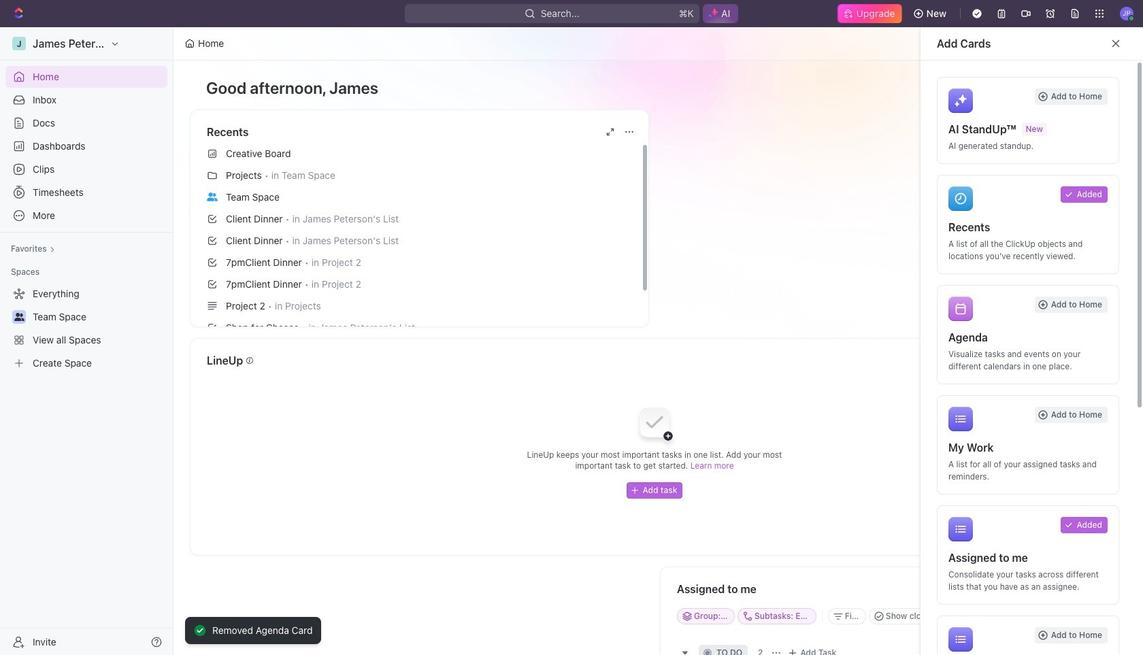 Task type: locate. For each thing, give the bounding box(es) containing it.
tree inside sidebar navigation
[[5, 283, 168, 375]]

ai standup™ image
[[949, 89, 974, 113]]

user group image
[[207, 193, 218, 201]]

my work image
[[949, 407, 974, 432]]

tree
[[5, 283, 168, 375]]



Task type: describe. For each thing, give the bounding box(es) containing it.
agenda image
[[949, 297, 974, 321]]

james peterson's workspace, , element
[[12, 37, 26, 50]]

recents image
[[949, 187, 974, 211]]

personal list image
[[949, 628, 974, 652]]

sidebar navigation
[[0, 27, 176, 656]]

user group image
[[14, 313, 24, 321]]

assigned to me image
[[949, 518, 974, 542]]

Search tasks... text field
[[948, 607, 1050, 627]]



Task type: vqa. For each thing, say whether or not it's contained in the screenshot.
Assigned to me image
yes



